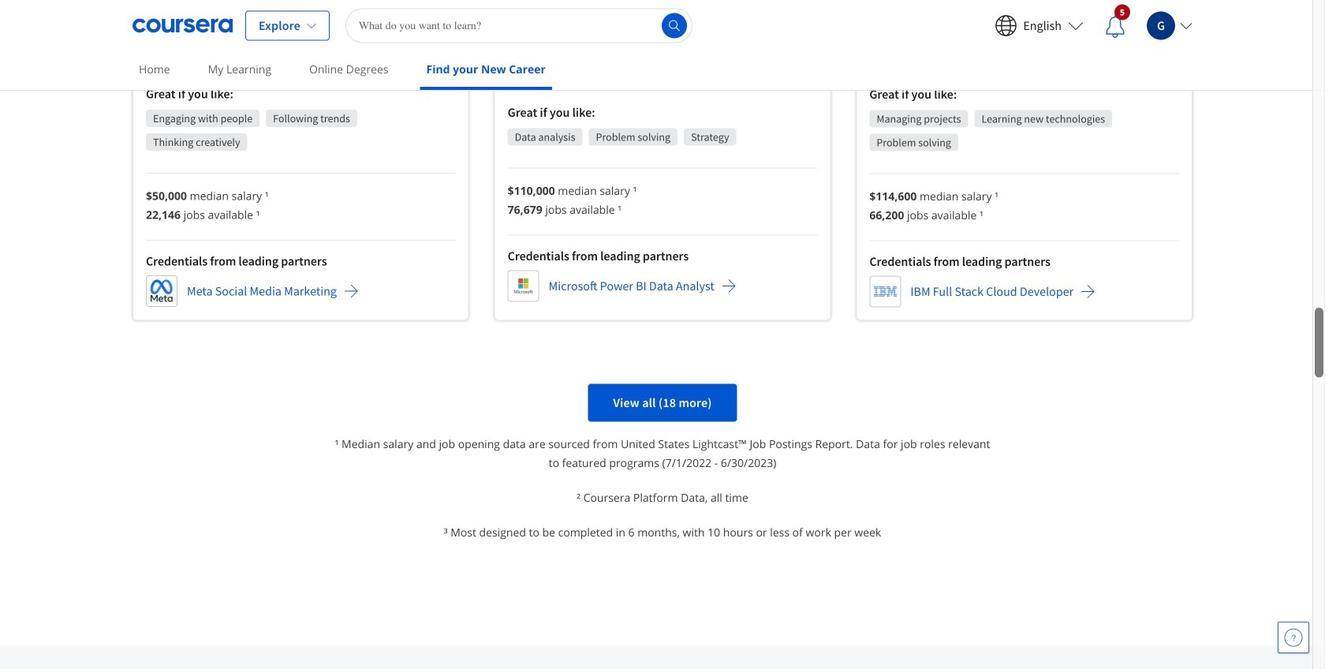 Task type: vqa. For each thing, say whether or not it's contained in the screenshot.
rightmost New
no



Task type: locate. For each thing, give the bounding box(es) containing it.
help center image
[[1284, 628, 1303, 647]]

What do you want to learn? text field
[[345, 8, 693, 43]]

None search field
[[345, 8, 693, 43]]

coursera image
[[133, 13, 233, 38]]



